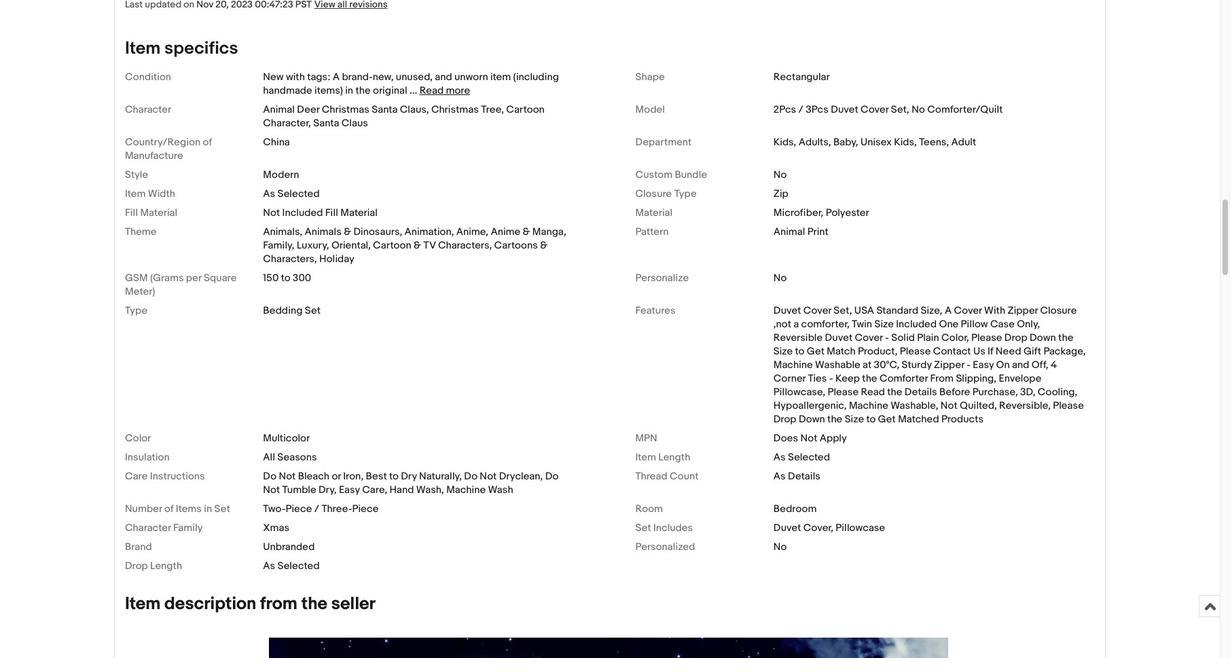 Task type: describe. For each thing, give the bounding box(es) containing it.
2 horizontal spatial drop
[[1005, 331, 1028, 344]]

easy inside the do not bleach or iron, best to dry naturally, do not dryclean, do not tumble dry, easy care, hand wash, machine wash
[[339, 483, 360, 496]]

unused,
[[396, 70, 433, 83]]

not inside duvet cover set, usa standard size, a cover with zipper closure ,not a comforter, twin size included one pillow case only, reversible duvet cover - solid plain color, please drop down the size to get match product, please contact us if need gift package, machine washable at 30°c, sturdy zipper - easy on and off, 4 corner ties - keep the comforter from slipping, envelope pillowcase, please read the details before purchase, 3d, cooling, hypoallergenic, machine washable, not quilted, reversible, please drop down the size to get matched products
[[941, 399, 958, 412]]

2 horizontal spatial machine
[[849, 399, 889, 412]]

slipping,
[[956, 372, 997, 385]]

0 horizontal spatial read
[[420, 84, 444, 97]]

1 horizontal spatial drop
[[774, 413, 797, 426]]

unworn
[[455, 70, 488, 83]]

in inside new with tags: a brand-new, unused, and unworn item (including handmade items) in the original ...
[[345, 84, 353, 97]]

tumble
[[282, 483, 316, 496]]

not up the tumble
[[279, 470, 296, 483]]

to inside the do not bleach or iron, best to dry naturally, do not dryclean, do not tumble dry, easy care, hand wash, machine wash
[[389, 470, 399, 483]]

cover,
[[804, 521, 834, 534]]

1 horizontal spatial zipper
[[1008, 304, 1038, 317]]

adult
[[952, 136, 976, 148]]

(including
[[513, 70, 559, 83]]

insulation
[[125, 451, 170, 464]]

to right 150
[[281, 271, 290, 284]]

0 horizontal spatial get
[[807, 345, 825, 358]]

and inside duvet cover set, usa standard size, a cover with zipper closure ,not a comforter, twin size included one pillow case only, reversible duvet cover - solid plain color, please drop down the size to get match product, please contact us if need gift package, machine washable at 30°c, sturdy zipper - easy on and off, 4 corner ties - keep the comforter from slipping, envelope pillowcase, please read the details before purchase, 3d, cooling, hypoallergenic, machine washable, not quilted, reversible, please drop down the size to get matched products
[[1012, 358, 1030, 371]]

custom bundle
[[636, 168, 707, 181]]

kids, adults, baby, unisex kids, teens, adult
[[774, 136, 976, 148]]

multicolor
[[263, 432, 310, 445]]

anime
[[491, 225, 521, 238]]

deer
[[297, 103, 320, 116]]

item for item specifics
[[125, 38, 161, 59]]

1 vertical spatial zipper
[[934, 358, 965, 371]]

a inside duvet cover set, usa standard size, a cover with zipper closure ,not a comforter, twin size included one pillow case only, reversible duvet cover - solid plain color, please drop down the size to get match product, please contact us if need gift package, machine washable at 30°c, sturdy zipper - easy on and off, 4 corner ties - keep the comforter from slipping, envelope pillowcase, please read the details before purchase, 3d, cooling, hypoallergenic, machine washable, not quilted, reversible, please drop down the size to get matched products
[[945, 304, 952, 317]]

all seasons
[[263, 451, 317, 464]]

as selected for drop length
[[263, 560, 320, 572]]

selected for item width
[[278, 187, 320, 200]]

0 horizontal spatial characters,
[[263, 252, 317, 265]]

not up animals,
[[263, 206, 280, 219]]

as for drop length
[[263, 560, 275, 572]]

new
[[263, 70, 284, 83]]

& up the oriental,
[[344, 225, 351, 238]]

instructions
[[150, 470, 205, 483]]

the up package,
[[1059, 331, 1074, 344]]

thread
[[636, 470, 668, 483]]

please up sturdy
[[900, 345, 931, 358]]

& up cartoons
[[523, 225, 530, 238]]

1 do from the left
[[263, 470, 277, 483]]

animals, animals & dinosaurs, animation, anime, anime & manga, family, luxury, oriental, cartoon & tv characters, cartoons & characters, holiday
[[263, 225, 566, 265]]

with
[[286, 70, 305, 83]]

from
[[260, 593, 298, 615]]

one
[[939, 318, 959, 331]]

bleach
[[298, 470, 330, 483]]

1 kids, from the left
[[774, 136, 797, 148]]

luxury,
[[297, 239, 329, 252]]

match
[[827, 345, 856, 358]]

manga,
[[533, 225, 566, 238]]

products
[[942, 413, 984, 426]]

animal for animal print
[[774, 225, 805, 238]]

closure inside duvet cover set, usa standard size, a cover with zipper closure ,not a comforter, twin size included one pillow case only, reversible duvet cover - solid plain color, please drop down the size to get match product, please contact us if need gift package, machine washable at 30°c, sturdy zipper - easy on and off, 4 corner ties - keep the comforter from slipping, envelope pillowcase, please read the details before purchase, 3d, cooling, hypoallergenic, machine washable, not quilted, reversible, please drop down the size to get matched products
[[1041, 304, 1077, 317]]

1 vertical spatial set
[[214, 502, 230, 515]]

the down at at right bottom
[[862, 372, 877, 385]]

country/region of manufacture
[[125, 136, 212, 162]]

reversible,
[[999, 399, 1051, 412]]

& left tv
[[414, 239, 421, 252]]

apply
[[820, 432, 847, 445]]

personalize
[[636, 271, 689, 284]]

purchase,
[[973, 386, 1018, 399]]

item for item length
[[636, 451, 656, 464]]

item for item description from the seller
[[125, 593, 161, 615]]

2 material from the left
[[341, 206, 378, 219]]

hypoallergenic,
[[774, 399, 847, 412]]

as details
[[774, 470, 821, 483]]

cover up kids, adults, baby, unisex kids, teens, adult
[[861, 103, 889, 116]]

twin
[[852, 318, 872, 331]]

a
[[794, 318, 799, 331]]

features
[[636, 304, 676, 317]]

color,
[[942, 331, 969, 344]]

of for country/region
[[203, 136, 212, 148]]

0 horizontal spatial closure
[[636, 187, 672, 200]]

matched
[[898, 413, 939, 426]]

0 horizontal spatial down
[[799, 413, 825, 426]]

at
[[863, 358, 872, 371]]

the inside new with tags: a brand-new, unused, and unworn item (including handmade items) in the original ...
[[356, 84, 371, 97]]

bundle
[[675, 168, 707, 181]]

as selected for item width
[[263, 187, 320, 200]]

not up two-
[[263, 483, 280, 496]]

1 horizontal spatial set
[[305, 304, 321, 317]]

4
[[1051, 358, 1057, 371]]

package,
[[1044, 345, 1086, 358]]

rectangular
[[774, 70, 830, 83]]

adults,
[[799, 136, 831, 148]]

0 horizontal spatial in
[[204, 502, 212, 515]]

personalized
[[636, 541, 695, 553]]

duvet cover, pillowcase
[[774, 521, 885, 534]]

dry,
[[319, 483, 337, 496]]

gsm (grams per square meter)
[[125, 271, 237, 298]]

as for item length
[[774, 451, 786, 464]]

comforter/quilt
[[928, 103, 1003, 116]]

the up apply
[[828, 413, 843, 426]]

please down keep
[[828, 386, 859, 399]]

0 vertical spatial /
[[799, 103, 804, 116]]

wash,
[[416, 483, 444, 496]]

size,
[[921, 304, 943, 317]]

count
[[670, 470, 699, 483]]

pillowcase,
[[774, 386, 826, 399]]

duvet up match
[[825, 331, 853, 344]]

150
[[263, 271, 279, 284]]

envelope
[[999, 372, 1042, 385]]

please up if
[[972, 331, 1002, 344]]

from
[[930, 372, 954, 385]]

cartoons
[[494, 239, 538, 252]]

2pcs / 3pcs duvet cover set, no comforter/quilt
[[774, 103, 1003, 116]]

cover down twin
[[855, 331, 883, 344]]

item description from the seller
[[125, 593, 376, 615]]

product,
[[858, 345, 898, 358]]

keep
[[836, 372, 860, 385]]

2 christmas from the left
[[431, 103, 479, 116]]

tv
[[423, 239, 436, 252]]

as for thread count
[[774, 470, 786, 483]]

gift
[[1024, 345, 1042, 358]]

print
[[808, 225, 829, 238]]

or
[[332, 470, 341, 483]]

includes
[[654, 521, 693, 534]]

pillow
[[961, 318, 988, 331]]

more
[[446, 84, 470, 97]]

set includes
[[636, 521, 693, 534]]

gsm
[[125, 271, 148, 284]]

care instructions
[[125, 470, 205, 483]]

2 vertical spatial set
[[636, 521, 651, 534]]

0 vertical spatial -
[[885, 331, 889, 344]]

pattern
[[636, 225, 669, 238]]

comforter,
[[801, 318, 850, 331]]

bedding set
[[263, 304, 321, 317]]

meter)
[[125, 285, 155, 298]]

1 horizontal spatial type
[[674, 187, 697, 200]]

claus,
[[400, 103, 429, 116]]

details inside duvet cover set, usa standard size, a cover with zipper closure ,not a comforter, twin size included one pillow case only, reversible duvet cover - solid plain color, please drop down the size to get match product, please contact us if need gift package, machine washable at 30°c, sturdy zipper - easy on and off, 4 corner ties - keep the comforter from slipping, envelope pillowcase, please read the details before purchase, 3d, cooling, hypoallergenic, machine washable, not quilted, reversible, please drop down the size to get matched products
[[905, 386, 937, 399]]

0 horizontal spatial -
[[829, 372, 833, 385]]

1 fill from the left
[[125, 206, 138, 219]]

item length
[[636, 451, 691, 464]]

read inside duvet cover set, usa standard size, a cover with zipper closure ,not a comforter, twin size included one pillow case only, reversible duvet cover - solid plain color, please drop down the size to get match product, please contact us if need gift package, machine washable at 30°c, sturdy zipper - easy on and off, 4 corner ties - keep the comforter from slipping, envelope pillowcase, please read the details before purchase, 3d, cooling, hypoallergenic, machine washable, not quilted, reversible, please drop down the size to get matched products
[[861, 386, 885, 399]]

need
[[996, 345, 1022, 358]]

care
[[125, 470, 148, 483]]

brand-
[[342, 70, 373, 83]]

150 to 300
[[263, 271, 311, 284]]

1 vertical spatial size
[[774, 345, 793, 358]]

2 vertical spatial drop
[[125, 560, 148, 572]]

(grams
[[150, 271, 184, 284]]

shape
[[636, 70, 665, 83]]



Task type: vqa. For each thing, say whether or not it's contained in the screenshot.
Fill Material
yes



Task type: locate. For each thing, give the bounding box(es) containing it.
please down cooling,
[[1053, 399, 1084, 412]]

not
[[263, 206, 280, 219], [941, 399, 958, 412], [801, 432, 818, 445], [279, 470, 296, 483], [480, 470, 497, 483], [263, 483, 280, 496]]

teens,
[[919, 136, 949, 148]]

0 vertical spatial cartoon
[[506, 103, 545, 116]]

2 vertical spatial size
[[845, 413, 864, 426]]

animals,
[[263, 225, 302, 238]]

fill
[[125, 206, 138, 219], [325, 206, 338, 219]]

1 vertical spatial included
[[896, 318, 937, 331]]

no up teens,
[[912, 103, 925, 116]]

per
[[186, 271, 202, 284]]

1 horizontal spatial closure
[[1041, 304, 1077, 317]]

1 horizontal spatial a
[[945, 304, 952, 317]]

not down before
[[941, 399, 958, 412]]

1 vertical spatial animal
[[774, 225, 805, 238]]

1 christmas from the left
[[322, 103, 369, 116]]

comforter
[[880, 372, 928, 385]]

1 material from the left
[[140, 206, 177, 219]]

manufacture
[[125, 149, 183, 162]]

room
[[636, 502, 663, 515]]

1 horizontal spatial piece
[[352, 502, 379, 515]]

0 vertical spatial machine
[[774, 358, 813, 371]]

1 horizontal spatial set,
[[891, 103, 910, 116]]

0 horizontal spatial kids,
[[774, 136, 797, 148]]

0 horizontal spatial length
[[150, 560, 182, 572]]

in
[[345, 84, 353, 97], [204, 502, 212, 515]]

christmas up claus
[[322, 103, 369, 116]]

cartoon inside the animal deer christmas santa claus, christmas tree, cartoon character, santa claus
[[506, 103, 545, 116]]

character down the condition
[[125, 103, 171, 116]]

family,
[[263, 239, 294, 252]]

animals
[[305, 225, 342, 238]]

best
[[366, 470, 387, 483]]

does
[[774, 432, 798, 445]]

as up 'bedroom'
[[774, 470, 786, 483]]

1 horizontal spatial /
[[799, 103, 804, 116]]

no down 'bedroom'
[[774, 541, 787, 553]]

of inside country/region of manufacture
[[203, 136, 212, 148]]

cover up comforter,
[[804, 304, 832, 317]]

drop up need
[[1005, 331, 1028, 344]]

no up ,not
[[774, 271, 787, 284]]

of right the country/region at left
[[203, 136, 212, 148]]

material
[[140, 206, 177, 219], [341, 206, 378, 219], [636, 206, 673, 219]]

material up "pattern"
[[636, 206, 673, 219]]

fill up theme
[[125, 206, 138, 219]]

1 horizontal spatial length
[[659, 451, 691, 464]]

quilted,
[[960, 399, 997, 412]]

in right items
[[204, 502, 212, 515]]

set down 'room'
[[636, 521, 651, 534]]

1 horizontal spatial down
[[1030, 331, 1056, 344]]

fill material
[[125, 206, 177, 219]]

standard
[[877, 304, 919, 317]]

and inside new with tags: a brand-new, unused, and unworn item (including handmade items) in the original ...
[[435, 70, 452, 83]]

as
[[263, 187, 275, 200], [774, 451, 786, 464], [774, 470, 786, 483], [263, 560, 275, 572]]

0 horizontal spatial size
[[774, 345, 793, 358]]

length for item length
[[659, 451, 691, 464]]

1 horizontal spatial characters,
[[438, 239, 492, 252]]

set right bedding
[[305, 304, 321, 317]]

no for personalize
[[774, 271, 787, 284]]

length for drop length
[[150, 560, 182, 572]]

0 horizontal spatial christmas
[[322, 103, 369, 116]]

the down comforter
[[887, 386, 903, 399]]

0 vertical spatial set
[[305, 304, 321, 317]]

1 horizontal spatial in
[[345, 84, 353, 97]]

0 horizontal spatial type
[[125, 304, 147, 317]]

1 horizontal spatial animal
[[774, 225, 805, 238]]

character down number
[[125, 521, 171, 534]]

piece down the tumble
[[286, 502, 312, 515]]

0 vertical spatial included
[[282, 206, 323, 219]]

closure type
[[636, 187, 697, 200]]

0 vertical spatial down
[[1030, 331, 1056, 344]]

2 kids, from the left
[[894, 136, 917, 148]]

2 vertical spatial selected
[[278, 560, 320, 572]]

1 vertical spatial and
[[1012, 358, 1030, 371]]

0 horizontal spatial and
[[435, 70, 452, 83]]

1 vertical spatial type
[[125, 304, 147, 317]]

0 vertical spatial drop
[[1005, 331, 1028, 344]]

material down width
[[140, 206, 177, 219]]

cartoon down dinosaurs,
[[373, 239, 411, 252]]

get down reversible
[[807, 345, 825, 358]]

set, inside duvet cover set, usa standard size, a cover with zipper closure ,not a comforter, twin size included one pillow case only, reversible duvet cover - solid plain color, please drop down the size to get match product, please contact us if need gift package, machine washable at 30°c, sturdy zipper - easy on and off, 4 corner ties - keep the comforter from slipping, envelope pillowcase, please read the details before purchase, 3d, cooling, hypoallergenic, machine washable, not quilted, reversible, please drop down the size to get matched products
[[834, 304, 852, 317]]

duvet right the 3pcs
[[831, 103, 859, 116]]

set, left usa
[[834, 304, 852, 317]]

of for number
[[164, 502, 174, 515]]

and
[[435, 70, 452, 83], [1012, 358, 1030, 371]]

reversible
[[774, 331, 823, 344]]

ties
[[808, 372, 827, 385]]

item specifics
[[125, 38, 238, 59]]

1 horizontal spatial of
[[203, 136, 212, 148]]

not up wash
[[480, 470, 497, 483]]

included inside duvet cover set, usa standard size, a cover with zipper closure ,not a comforter, twin size included one pillow case only, reversible duvet cover - solid plain color, please drop down the size to get match product, please contact us if need gift package, machine washable at 30°c, sturdy zipper - easy on and off, 4 corner ties - keep the comforter from slipping, envelope pillowcase, please read the details before purchase, 3d, cooling, hypoallergenic, machine washable, not quilted, reversible, please drop down the size to get matched products
[[896, 318, 937, 331]]

machine down naturally,
[[446, 483, 486, 496]]

do right dryclean,
[[545, 470, 559, 483]]

size up apply
[[845, 413, 864, 426]]

size
[[875, 318, 894, 331], [774, 345, 793, 358], [845, 413, 864, 426]]

2 horizontal spatial material
[[636, 206, 673, 219]]

1 vertical spatial machine
[[849, 399, 889, 412]]

piece down the care,
[[352, 502, 379, 515]]

santa
[[372, 103, 398, 116], [313, 117, 339, 129]]

condition
[[125, 70, 171, 83]]

1 vertical spatial character
[[125, 521, 171, 534]]

case
[[991, 318, 1015, 331]]

kids,
[[774, 136, 797, 148], [894, 136, 917, 148]]

0 vertical spatial length
[[659, 451, 691, 464]]

0 vertical spatial characters,
[[438, 239, 492, 252]]

1 piece from the left
[[286, 502, 312, 515]]

read more
[[420, 84, 470, 97]]

1 vertical spatial get
[[878, 413, 896, 426]]

-
[[885, 331, 889, 344], [967, 358, 971, 371], [829, 372, 833, 385]]

care,
[[362, 483, 387, 496]]

items
[[176, 502, 202, 515]]

1 vertical spatial closure
[[1041, 304, 1077, 317]]

department
[[636, 136, 692, 148]]

item
[[491, 70, 511, 83]]

0 horizontal spatial set
[[214, 502, 230, 515]]

details up 'bedroom'
[[788, 470, 821, 483]]

cartoon right the tree,
[[506, 103, 545, 116]]

...
[[410, 84, 417, 97]]

down down the hypoallergenic,
[[799, 413, 825, 426]]

- left solid
[[885, 331, 889, 344]]

character for character
[[125, 103, 171, 116]]

1 horizontal spatial get
[[878, 413, 896, 426]]

animal up the character,
[[263, 103, 295, 116]]

country/region
[[125, 136, 201, 148]]

2 horizontal spatial do
[[545, 470, 559, 483]]

type
[[674, 187, 697, 200], [125, 304, 147, 317]]

new with tags: a brand-new, unused, and unworn item (including handmade items) in the original ...
[[263, 70, 559, 97]]

1 vertical spatial in
[[204, 502, 212, 515]]

selected for drop length
[[278, 560, 320, 572]]

santa down the original
[[372, 103, 398, 116]]

characters, down anime,
[[438, 239, 492, 252]]

no up "zip"
[[774, 168, 787, 181]]

details up washable,
[[905, 386, 937, 399]]

animal inside the animal deer christmas santa claus, christmas tree, cartoon character, santa claus
[[263, 103, 295, 116]]

0 horizontal spatial piece
[[286, 502, 312, 515]]

0 horizontal spatial set,
[[834, 304, 852, 317]]

as down modern
[[263, 187, 275, 200]]

300
[[293, 271, 311, 284]]

0 vertical spatial easy
[[973, 358, 994, 371]]

number of items in set
[[125, 502, 230, 515]]

2 fill from the left
[[325, 206, 338, 219]]

0 horizontal spatial do
[[263, 470, 277, 483]]

1 vertical spatial drop
[[774, 413, 797, 426]]

as selected up as details
[[774, 451, 830, 464]]

closure up package,
[[1041, 304, 1077, 317]]

easy down us
[[973, 358, 994, 371]]

the right from
[[301, 593, 327, 615]]

closure down custom
[[636, 187, 672, 200]]

/ right 2pcs
[[799, 103, 804, 116]]

0 horizontal spatial material
[[140, 206, 177, 219]]

2 horizontal spatial set
[[636, 521, 651, 534]]

hand
[[390, 483, 414, 496]]

included up animals,
[[282, 206, 323, 219]]

0 vertical spatial character
[[125, 103, 171, 116]]

model
[[636, 103, 665, 116]]

- up "slipping,"
[[967, 358, 971, 371]]

1 vertical spatial selected
[[788, 451, 830, 464]]

0 horizontal spatial machine
[[446, 483, 486, 496]]

custom
[[636, 168, 673, 181]]

of
[[203, 136, 212, 148], [164, 502, 174, 515]]

1 horizontal spatial do
[[464, 470, 478, 483]]

drop up does at the right bottom of the page
[[774, 413, 797, 426]]

1 vertical spatial cartoon
[[373, 239, 411, 252]]

0 horizontal spatial /
[[314, 502, 319, 515]]

to down reversible
[[795, 345, 805, 358]]

china
[[263, 136, 290, 148]]

modern
[[263, 168, 299, 181]]

characters,
[[438, 239, 492, 252], [263, 252, 317, 265]]

the down "brand-"
[[356, 84, 371, 97]]

usa
[[855, 304, 874, 317]]

1 vertical spatial details
[[788, 470, 821, 483]]

1 horizontal spatial details
[[905, 386, 937, 399]]

oriental,
[[332, 239, 371, 252]]

xmas
[[263, 521, 289, 534]]

2 piece from the left
[[352, 502, 379, 515]]

item down drop length
[[125, 593, 161, 615]]

character for character family
[[125, 521, 171, 534]]

of up 'character family' on the bottom of page
[[164, 502, 174, 515]]

and up "read more" at top left
[[435, 70, 452, 83]]

no for personalized
[[774, 541, 787, 553]]

read more button
[[420, 84, 470, 97]]

1 horizontal spatial -
[[885, 331, 889, 344]]

2 character from the top
[[125, 521, 171, 534]]

fill up animals
[[325, 206, 338, 219]]

included up plain
[[896, 318, 937, 331]]

do right naturally,
[[464, 470, 478, 483]]

a up one
[[945, 304, 952, 317]]

0 horizontal spatial fill
[[125, 206, 138, 219]]

2 vertical spatial -
[[829, 372, 833, 385]]

cover up pillow
[[954, 304, 982, 317]]

a up items)
[[333, 70, 340, 83]]

as selected for item length
[[774, 451, 830, 464]]

a inside new with tags: a brand-new, unused, and unworn item (including handmade items) in the original ...
[[333, 70, 340, 83]]

length
[[659, 451, 691, 464], [150, 560, 182, 572]]

1 vertical spatial santa
[[313, 117, 339, 129]]

2pcs
[[774, 103, 796, 116]]

duvet up ,not
[[774, 304, 801, 317]]

to left dry
[[389, 470, 399, 483]]

as selected down modern
[[263, 187, 320, 200]]

easy down iron,
[[339, 483, 360, 496]]

type down bundle
[[674, 187, 697, 200]]

cartoon inside animals, animals & dinosaurs, animation, anime, anime & manga, family, luxury, oriental, cartoon & tv characters, cartoons & characters, holiday
[[373, 239, 411, 252]]

thread count
[[636, 470, 699, 483]]

unisex
[[861, 136, 892, 148]]

as selected down unbranded on the left bottom
[[263, 560, 320, 572]]

corner
[[774, 372, 806, 385]]

as for item width
[[263, 187, 275, 200]]

0 horizontal spatial drop
[[125, 560, 148, 572]]

0 horizontal spatial cartoon
[[373, 239, 411, 252]]

machine
[[774, 358, 813, 371], [849, 399, 889, 412], [446, 483, 486, 496]]

handmade
[[263, 84, 312, 97]]

0 horizontal spatial zipper
[[934, 358, 965, 371]]

read right ...
[[420, 84, 444, 97]]

zip
[[774, 187, 789, 200]]

no for custom bundle
[[774, 168, 787, 181]]

3 do from the left
[[545, 470, 559, 483]]

1 horizontal spatial fill
[[325, 206, 338, 219]]

0 vertical spatial of
[[203, 136, 212, 148]]

a
[[333, 70, 340, 83], [945, 304, 952, 317]]

1 horizontal spatial santa
[[372, 103, 398, 116]]

type down meter)
[[125, 304, 147, 317]]

zipper up only,
[[1008, 304, 1038, 317]]

0 horizontal spatial a
[[333, 70, 340, 83]]

& down manga, at the left
[[540, 239, 548, 252]]

as down unbranded on the left bottom
[[263, 560, 275, 572]]

item for item width
[[125, 187, 146, 200]]

does not apply
[[774, 432, 847, 445]]

on
[[996, 358, 1010, 371]]

0 vertical spatial type
[[674, 187, 697, 200]]

/
[[799, 103, 804, 116], [314, 502, 319, 515]]

to left matched
[[867, 413, 876, 426]]

1 vertical spatial of
[[164, 502, 174, 515]]

2 horizontal spatial size
[[875, 318, 894, 331]]

1 character from the top
[[125, 103, 171, 116]]

zipper
[[1008, 304, 1038, 317], [934, 358, 965, 371]]

kids, left adults,
[[774, 136, 797, 148]]

not right does at the right bottom of the page
[[801, 432, 818, 445]]

christmas down more
[[431, 103, 479, 116]]

in down "brand-"
[[345, 84, 353, 97]]

us
[[974, 345, 986, 358]]

1 horizontal spatial material
[[341, 206, 378, 219]]

holiday
[[319, 252, 355, 265]]

0 vertical spatial closure
[[636, 187, 672, 200]]

1 vertical spatial characters,
[[263, 252, 317, 265]]

do down the all
[[263, 470, 277, 483]]

selected
[[278, 187, 320, 200], [788, 451, 830, 464], [278, 560, 320, 572]]

3pcs
[[806, 103, 829, 116]]

do
[[263, 470, 277, 483], [464, 470, 478, 483], [545, 470, 559, 483]]

selected down modern
[[278, 187, 320, 200]]

style
[[125, 168, 148, 181]]

1 horizontal spatial size
[[845, 413, 864, 426]]

easy inside duvet cover set, usa standard size, a cover with zipper closure ,not a comforter, twin size included one pillow case only, reversible duvet cover - solid plain color, please drop down the size to get match product, please contact us if need gift package, machine washable at 30°c, sturdy zipper - easy on and off, 4 corner ties - keep the comforter from slipping, envelope pillowcase, please read the details before purchase, 3d, cooling, hypoallergenic, machine washable, not quilted, reversible, please drop down the size to get matched products
[[973, 358, 994, 371]]

1 vertical spatial as selected
[[774, 451, 830, 464]]

size down standard
[[875, 318, 894, 331]]

2 do from the left
[[464, 470, 478, 483]]

selected down unbranded on the left bottom
[[278, 560, 320, 572]]

set
[[305, 304, 321, 317], [214, 502, 230, 515], [636, 521, 651, 534]]

0 vertical spatial selected
[[278, 187, 320, 200]]

specifics
[[164, 38, 238, 59]]

selected for item length
[[788, 451, 830, 464]]

0 vertical spatial in
[[345, 84, 353, 97]]

1 vertical spatial length
[[150, 560, 182, 572]]

0 horizontal spatial santa
[[313, 117, 339, 129]]

tags:
[[307, 70, 331, 83]]

selected down does not apply
[[788, 451, 830, 464]]

size down reversible
[[774, 345, 793, 358]]

item down mpn
[[636, 451, 656, 464]]

animal print
[[774, 225, 829, 238]]

please
[[972, 331, 1002, 344], [900, 345, 931, 358], [828, 386, 859, 399], [1053, 399, 1084, 412]]

1 vertical spatial -
[[967, 358, 971, 371]]

0 vertical spatial details
[[905, 386, 937, 399]]

duvet cover set, usa standard size, a cover with zipper closure ,not a comforter, twin size included one pillow case only, reversible duvet cover - solid plain color, please drop down the size to get match product, please contact us if need gift package, machine washable at 30°c, sturdy zipper - easy on and off, 4 corner ties - keep the comforter from slipping, envelope pillowcase, please read the details before purchase, 3d, cooling, hypoallergenic, machine washable, not quilted, reversible, please drop down the size to get matched products
[[774, 304, 1086, 426]]

length up thread count
[[659, 451, 691, 464]]

duvet down 'bedroom'
[[774, 521, 801, 534]]

1 vertical spatial down
[[799, 413, 825, 426]]

0 horizontal spatial animal
[[263, 103, 295, 116]]

0 vertical spatial size
[[875, 318, 894, 331]]

0 vertical spatial animal
[[263, 103, 295, 116]]

machine up corner
[[774, 358, 813, 371]]

machine inside the do not bleach or iron, best to dry naturally, do not dryclean, do not tumble dry, easy care, hand wash, machine wash
[[446, 483, 486, 496]]

read down at at right bottom
[[861, 386, 885, 399]]

animal for animal deer christmas santa claus, christmas tree, cartoon character, santa claus
[[263, 103, 295, 116]]

30°c,
[[874, 358, 900, 371]]

drop length
[[125, 560, 182, 572]]

3 material from the left
[[636, 206, 673, 219]]

0 vertical spatial get
[[807, 345, 825, 358]]



